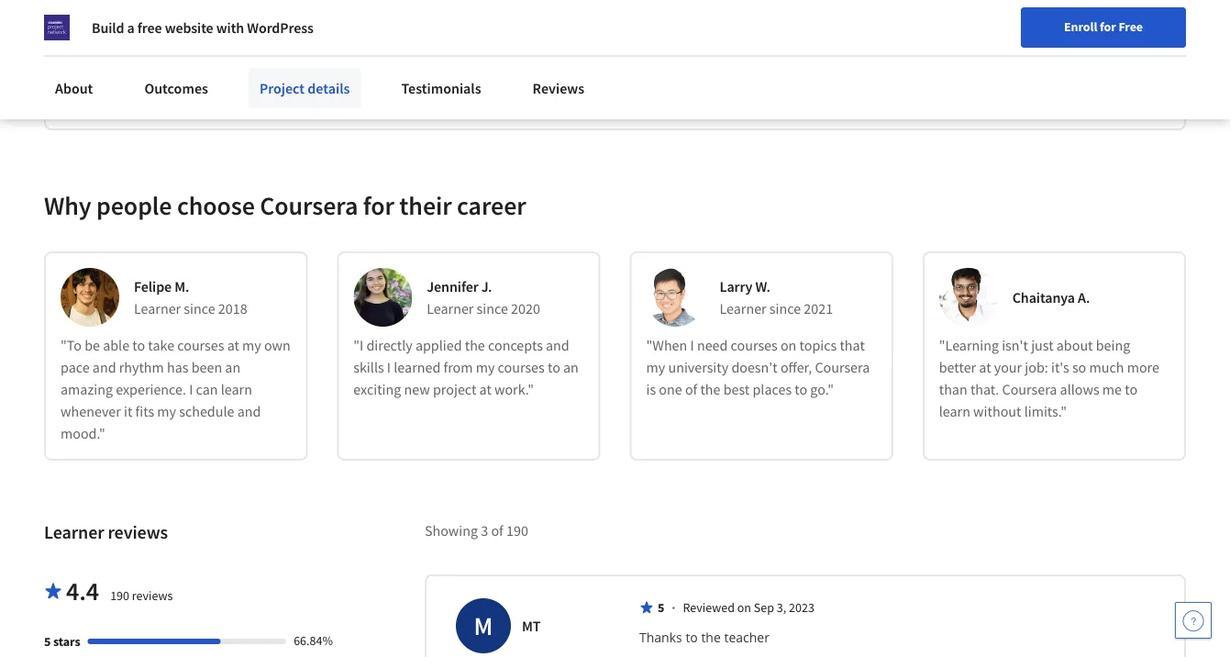 Task type: vqa. For each thing, say whether or not it's contained in the screenshot.


Task type: locate. For each thing, give the bounding box(es) containing it.
reviews
[[533, 79, 585, 97]]

1 vertical spatial 5
[[44, 633, 51, 650]]

2 horizontal spatial for
[[1101, 18, 1117, 35]]

courses down concepts
[[498, 358, 545, 376]]

why people choose coursera for their career
[[44, 189, 526, 222]]

experience.
[[116, 380, 186, 398]]

is left one
[[647, 380, 656, 398]]

1 vertical spatial learn
[[940, 402, 971, 420]]

desktop up designed
[[221, 35, 271, 53]]

with
[[216, 18, 244, 37], [512, 57, 539, 75]]

1 an from the left
[[225, 358, 241, 376]]

m.
[[175, 277, 189, 295]]

doesn't
[[732, 358, 778, 376]]

a
[[127, 18, 135, 37], [542, 57, 550, 75]]

2 vertical spatial the
[[702, 629, 721, 646]]

with up reviews
[[512, 57, 539, 75]]

1 horizontal spatial i
[[387, 358, 391, 376]]

0 vertical spatial for
[[1101, 18, 1117, 35]]

0 horizontal spatial at
[[227, 336, 239, 354]]

much
[[1090, 358, 1125, 376]]

the down reviewed
[[702, 629, 721, 646]]

i right skills
[[387, 358, 391, 376]]

mood."
[[61, 424, 105, 442]]

0 horizontal spatial coursera
[[260, 189, 358, 222]]

only
[[172, 35, 199, 53]]

0 vertical spatial reviews
[[108, 521, 168, 544]]

courses
[[177, 336, 224, 354], [731, 336, 778, 354], [498, 358, 545, 376]]

0 vertical spatial 190
[[507, 521, 529, 540]]

about link
[[44, 68, 104, 108]]

0 vertical spatial of
[[686, 380, 698, 398]]

with right website
[[216, 18, 244, 37]]

0 vertical spatial 5
[[658, 599, 665, 616]]

reviews right 4.4 at the bottom of page
[[132, 587, 173, 604]]

1 vertical spatial 190
[[110, 587, 129, 604]]

project
[[188, 57, 231, 75], [260, 79, 305, 97]]

at inside "i directly applied the concepts and skills i learned from my courses to an exciting new project at work."
[[480, 380, 492, 398]]

at up that.
[[980, 358, 992, 376]]

2 vertical spatial i
[[189, 380, 193, 398]]

2 vertical spatial for
[[363, 189, 395, 222]]

my left "own"
[[242, 336, 261, 354]]

stars
[[53, 633, 80, 650]]

at
[[227, 336, 239, 354], [980, 358, 992, 376], [480, 380, 492, 398]]

the inside "i directly applied the concepts and skills i learned from my courses to an exciting new project at work."
[[465, 336, 485, 354]]

outcomes link
[[133, 68, 219, 108]]

3,
[[777, 599, 787, 616]]

since for w.
[[770, 299, 801, 317]]

menu item
[[898, 18, 1016, 78]]

learn down than
[[940, 402, 971, 420]]

my right from
[[476, 358, 495, 376]]

concepts
[[488, 336, 543, 354]]

courses up doesn't
[[731, 336, 778, 354]]

is inside available only on desktop this guided project is designed for laptops or desktop computers with a reliable internet connection, not mobile devices.
[[234, 57, 244, 75]]

the down university
[[701, 380, 721, 398]]

has
[[167, 358, 189, 376]]

choose
[[177, 189, 255, 222]]

help center image
[[1183, 609, 1205, 632]]

or
[[375, 57, 388, 75]]

0 vertical spatial a
[[127, 18, 135, 37]]

0 vertical spatial on
[[202, 35, 218, 53]]

1 horizontal spatial with
[[512, 57, 539, 75]]

learner
[[134, 299, 181, 317], [427, 299, 474, 317], [720, 299, 767, 317], [44, 521, 104, 544]]

devices.
[[309, 79, 358, 97]]

0 vertical spatial learn
[[221, 380, 252, 398]]

for left their
[[363, 189, 395, 222]]

2 vertical spatial coursera
[[1003, 380, 1058, 398]]

2 an from the left
[[564, 358, 579, 376]]

1 vertical spatial is
[[647, 380, 656, 398]]

since down j.
[[477, 299, 508, 317]]

build
[[92, 18, 124, 37]]

reviewed
[[683, 599, 735, 616]]

learn inside the '"learning isn't just about being better at your job: it's so much more than that. coursera allows me to learn without limits."'
[[940, 402, 971, 420]]

0 vertical spatial is
[[234, 57, 244, 75]]

at inside the '"learning isn't just about being better at your job: it's so much more than that. coursera allows me to learn without limits."'
[[980, 358, 992, 376]]

larry w. learner since 2021
[[720, 277, 834, 317]]

1 horizontal spatial desktop
[[391, 57, 441, 75]]

0 horizontal spatial i
[[189, 380, 193, 398]]

at down 2018 on the top left of the page
[[227, 336, 239, 354]]

is up the not
[[234, 57, 244, 75]]

and down the able
[[93, 358, 116, 376]]

enroll for free
[[1065, 18, 1144, 35]]

my down "when at the right of page
[[647, 358, 666, 376]]

0 vertical spatial desktop
[[221, 35, 271, 53]]

w.
[[756, 277, 771, 295]]

that.
[[971, 380, 1000, 398]]

project down designed
[[260, 79, 305, 97]]

since inside "jennifer j. learner since 2020"
[[477, 299, 508, 317]]

1 horizontal spatial is
[[647, 380, 656, 398]]

5 for 5 stars
[[44, 633, 51, 650]]

not
[[240, 79, 260, 97]]

for inside button
[[1101, 18, 1117, 35]]

1 vertical spatial on
[[781, 336, 797, 354]]

about
[[1057, 336, 1094, 354]]

at left work."
[[480, 380, 492, 398]]

sep
[[754, 599, 775, 616]]

2 horizontal spatial coursera
[[1003, 380, 1058, 398]]

i left can
[[189, 380, 193, 398]]

2 horizontal spatial courses
[[731, 336, 778, 354]]

larry
[[720, 277, 753, 295]]

2023
[[789, 599, 815, 616]]

0 vertical spatial and
[[546, 336, 570, 354]]

1 since from the left
[[184, 299, 215, 317]]

0 horizontal spatial learn
[[221, 380, 252, 398]]

0 horizontal spatial since
[[184, 299, 215, 317]]

3 since from the left
[[770, 299, 801, 317]]

190 right 4.4 at the bottom of page
[[110, 587, 129, 604]]

5 up thanks
[[658, 599, 665, 616]]

0 horizontal spatial on
[[202, 35, 218, 53]]

2 horizontal spatial at
[[980, 358, 992, 376]]

1 vertical spatial and
[[93, 358, 116, 376]]

0 horizontal spatial a
[[127, 18, 135, 37]]

1 horizontal spatial 5
[[658, 599, 665, 616]]

skills
[[354, 358, 384, 376]]

on inside available only on desktop this guided project is designed for laptops or desktop computers with a reliable internet connection, not mobile devices.
[[202, 35, 218, 53]]

courses up been
[[177, 336, 224, 354]]

best
[[724, 380, 750, 398]]

since for j.
[[477, 299, 508, 317]]

on right the only
[[202, 35, 218, 53]]

on up offer,
[[781, 336, 797, 354]]

1 horizontal spatial learn
[[940, 402, 971, 420]]

0 vertical spatial with
[[216, 18, 244, 37]]

schedule
[[179, 402, 235, 420]]

learner down larry
[[720, 299, 767, 317]]

learner for felipe
[[134, 299, 181, 317]]

None search field
[[262, 11, 482, 48]]

showing
[[425, 521, 478, 540]]

for left free
[[1101, 18, 1117, 35]]

1 vertical spatial i
[[387, 358, 391, 376]]

1 vertical spatial with
[[512, 57, 539, 75]]

0 horizontal spatial 190
[[110, 587, 129, 604]]

a left free
[[127, 18, 135, 37]]

1 horizontal spatial a
[[542, 57, 550, 75]]

learner down 'felipe'
[[134, 299, 181, 317]]

1 vertical spatial for
[[306, 57, 323, 75]]

2 horizontal spatial i
[[691, 336, 695, 354]]

1 vertical spatial reviews
[[132, 587, 173, 604]]

connection,
[[164, 79, 237, 97]]

to inside "to be able to take courses at my own pace and rhythm has been an amazing experience. i can learn whenever it fits my schedule and mood."
[[132, 336, 145, 354]]

1 vertical spatial coursera
[[815, 358, 870, 376]]

with inside available only on desktop this guided project is designed for laptops or desktop computers with a reliable internet connection, not mobile devices.
[[512, 57, 539, 75]]

0 horizontal spatial 5
[[44, 633, 51, 650]]

i
[[691, 336, 695, 354], [387, 358, 391, 376], [189, 380, 193, 398]]

0 vertical spatial project
[[188, 57, 231, 75]]

2 since from the left
[[477, 299, 508, 317]]

at inside "to be able to take courses at my own pace and rhythm has been an amazing experience. i can learn whenever it fits my schedule and mood."
[[227, 336, 239, 354]]

felipe
[[134, 277, 172, 295]]

take
[[148, 336, 174, 354]]

learner reviews
[[44, 521, 168, 544]]

university
[[669, 358, 729, 376]]

more
[[1128, 358, 1160, 376]]

applied
[[416, 336, 462, 354]]

learner inside larry w. learner since 2021
[[720, 299, 767, 317]]

learn inside "to be able to take courses at my own pace and rhythm has been an amazing experience. i can learn whenever it fits my schedule and mood."
[[221, 380, 252, 398]]

since down w.
[[770, 299, 801, 317]]

1 horizontal spatial an
[[564, 358, 579, 376]]

reviews up 190 reviews
[[108, 521, 168, 544]]

1 vertical spatial desktop
[[391, 57, 441, 75]]

2 vertical spatial and
[[237, 402, 261, 420]]

1 horizontal spatial at
[[480, 380, 492, 398]]

5 left stars
[[44, 633, 51, 650]]

0 horizontal spatial desktop
[[221, 35, 271, 53]]

0 horizontal spatial courses
[[177, 336, 224, 354]]

coursera
[[260, 189, 358, 222], [815, 358, 870, 376], [1003, 380, 1058, 398]]

project up connection,
[[188, 57, 231, 75]]

since
[[184, 299, 215, 317], [477, 299, 508, 317], [770, 299, 801, 317]]

0 horizontal spatial an
[[225, 358, 241, 376]]

is inside "when i need courses on topics that my university doesn't offer, coursera is one of the best places to go."
[[647, 380, 656, 398]]

"i directly applied the concepts and skills i learned from my courses to an exciting new project at work."
[[354, 336, 579, 398]]

0 horizontal spatial project
[[188, 57, 231, 75]]

and right concepts
[[546, 336, 570, 354]]

a up reviews
[[542, 57, 550, 75]]

2 horizontal spatial and
[[546, 336, 570, 354]]

1 horizontal spatial and
[[237, 402, 261, 420]]

since inside larry w. learner since 2021
[[770, 299, 801, 317]]

1 horizontal spatial for
[[363, 189, 395, 222]]

and right schedule
[[237, 402, 261, 420]]

190 right the 3
[[507, 521, 529, 540]]

testimonials link
[[391, 68, 493, 108]]

0 horizontal spatial is
[[234, 57, 244, 75]]

desktop up testimonials
[[391, 57, 441, 75]]

0 vertical spatial at
[[227, 336, 239, 354]]

be
[[85, 336, 100, 354]]

of right the 3
[[491, 521, 504, 540]]

2018
[[218, 299, 248, 317]]

2 vertical spatial at
[[480, 380, 492, 398]]

190
[[507, 521, 529, 540], [110, 587, 129, 604]]

learner inside "jennifer j. learner since 2020"
[[427, 299, 474, 317]]

i left the 'need'
[[691, 336, 695, 354]]

of right one
[[686, 380, 698, 398]]

5
[[658, 599, 665, 616], [44, 633, 51, 650]]

1 horizontal spatial since
[[477, 299, 508, 317]]

on left sep
[[738, 599, 752, 616]]

teacher
[[725, 629, 770, 646]]

1 horizontal spatial project
[[260, 79, 305, 97]]

for up project details in the left top of the page
[[306, 57, 323, 75]]

1 vertical spatial project
[[260, 79, 305, 97]]

learn
[[221, 380, 252, 398], [940, 402, 971, 420]]

learn right can
[[221, 380, 252, 398]]

1 horizontal spatial of
[[686, 380, 698, 398]]

the up from
[[465, 336, 485, 354]]

topics
[[800, 336, 837, 354]]

1 horizontal spatial courses
[[498, 358, 545, 376]]

coursera inside "when i need courses on topics that my university doesn't offer, coursera is one of the best places to go."
[[815, 358, 870, 376]]

0 vertical spatial the
[[465, 336, 485, 354]]

places
[[753, 380, 792, 398]]

5 stars
[[44, 633, 80, 650]]

coursera image
[[22, 15, 139, 44]]

at for courses
[[227, 336, 239, 354]]

learner inside 'felipe m. learner since 2018'
[[134, 299, 181, 317]]

0 horizontal spatial of
[[491, 521, 504, 540]]

it's
[[1052, 358, 1070, 376]]

2 vertical spatial on
[[738, 599, 752, 616]]

and
[[546, 336, 570, 354], [93, 358, 116, 376], [237, 402, 261, 420]]

1 vertical spatial the
[[701, 380, 721, 398]]

my right fits
[[157, 402, 176, 420]]

i inside "when i need courses on topics that my university doesn't offer, coursera is one of the best places to go."
[[691, 336, 695, 354]]

computers
[[444, 57, 509, 75]]

reliable
[[553, 57, 599, 75]]

2 horizontal spatial since
[[770, 299, 801, 317]]

since inside 'felipe m. learner since 2018'
[[184, 299, 215, 317]]

available
[[112, 35, 169, 53]]

to inside "i directly applied the concepts and skills i learned from my courses to an exciting new project at work."
[[548, 358, 561, 376]]

show notifications image
[[1036, 23, 1058, 45]]

designed
[[247, 57, 303, 75]]

0 vertical spatial i
[[691, 336, 695, 354]]

0 horizontal spatial for
[[306, 57, 323, 75]]

1 vertical spatial a
[[542, 57, 550, 75]]

project details link
[[249, 68, 361, 108]]

learner down jennifer
[[427, 299, 474, 317]]

details
[[308, 79, 350, 97]]

since down m.
[[184, 299, 215, 317]]

1 horizontal spatial coursera
[[815, 358, 870, 376]]

2 horizontal spatial on
[[781, 336, 797, 354]]

1 vertical spatial at
[[980, 358, 992, 376]]



Task type: describe. For each thing, give the bounding box(es) containing it.
so
[[1073, 358, 1087, 376]]

"to be able to take courses at my own pace and rhythm has been an amazing experience. i can learn whenever it fits my schedule and mood."
[[61, 336, 291, 442]]

able
[[103, 336, 130, 354]]

thanks
[[640, 629, 683, 646]]

mt
[[522, 617, 541, 635]]

felipe m. learner since 2018
[[134, 277, 248, 317]]

learn for that.
[[940, 402, 971, 420]]

it
[[124, 402, 132, 420]]

pace
[[61, 358, 90, 376]]

on inside "when i need courses on topics that my university doesn't offer, coursera is one of the best places to go."
[[781, 336, 797, 354]]

my inside "i directly applied the concepts and skills i learned from my courses to an exciting new project at work."
[[476, 358, 495, 376]]

"to
[[61, 336, 82, 354]]

to inside "when i need courses on topics that my university doesn't offer, coursera is one of the best places to go."
[[795, 380, 808, 398]]

coursera inside the '"learning isn't just about being better at your job: it's so much more than that. coursera allows me to learn without limits."'
[[1003, 380, 1058, 398]]

since for m.
[[184, 299, 215, 317]]

about
[[55, 79, 93, 97]]

their
[[400, 189, 452, 222]]

190 reviews
[[110, 587, 173, 604]]

chaitanya
[[1013, 288, 1076, 306]]

isn't
[[1003, 336, 1029, 354]]

from
[[444, 358, 473, 376]]

this
[[112, 57, 138, 75]]

mobile
[[263, 79, 306, 97]]

that
[[840, 336, 865, 354]]

for inside available only on desktop this guided project is designed for laptops or desktop computers with a reliable internet connection, not mobile devices.
[[306, 57, 323, 75]]

project inside available only on desktop this guided project is designed for laptops or desktop computers with a reliable internet connection, not mobile devices.
[[188, 57, 231, 75]]

1 vertical spatial of
[[491, 521, 504, 540]]

can
[[196, 380, 218, 398]]

"learning
[[940, 336, 1000, 354]]

being
[[1097, 336, 1131, 354]]

reviews link
[[522, 68, 596, 108]]

reviews for 190 reviews
[[132, 587, 173, 604]]

an inside "i directly applied the concepts and skills i learned from my courses to an exciting new project at work."
[[564, 358, 579, 376]]

new
[[404, 380, 430, 398]]

to inside the '"learning isn't just about being better at your job: it's so much more than that. coursera allows me to learn without limits."'
[[1126, 380, 1138, 398]]

learn for an
[[221, 380, 252, 398]]

courses inside "when i need courses on topics that my university doesn't offer, coursera is one of the best places to go."
[[731, 336, 778, 354]]

amazing
[[61, 380, 113, 398]]

free
[[1119, 18, 1144, 35]]

guided
[[141, 57, 185, 75]]

coursera project network image
[[44, 15, 70, 40]]

without
[[974, 402, 1022, 420]]

0 horizontal spatial and
[[93, 358, 116, 376]]

2021
[[804, 299, 834, 317]]

courses inside "to be able to take courses at my own pace and rhythm has been an amazing experience. i can learn whenever it fits my schedule and mood."
[[177, 336, 224, 354]]

one
[[659, 380, 683, 398]]

own
[[264, 336, 291, 354]]

66.84%
[[294, 632, 333, 649]]

project details
[[260, 79, 350, 97]]

enroll for free button
[[1022, 7, 1187, 48]]

your
[[995, 358, 1023, 376]]

people
[[96, 189, 172, 222]]

my inside "when i need courses on topics that my university doesn't offer, coursera is one of the best places to go."
[[647, 358, 666, 376]]

fits
[[135, 402, 154, 420]]

need
[[698, 336, 728, 354]]

allows
[[1061, 380, 1100, 398]]

an inside "to be able to take courses at my own pace and rhythm has been an amazing experience. i can learn whenever it fits my schedule and mood."
[[225, 358, 241, 376]]

wordpress
[[247, 18, 314, 37]]

work."
[[495, 380, 534, 398]]

learner up 4.4 at the bottom of page
[[44, 521, 104, 544]]

i inside "i directly applied the concepts and skills i learned from my courses to an exciting new project at work."
[[387, 358, 391, 376]]

free
[[138, 18, 162, 37]]

courses inside "i directly applied the concepts and skills i learned from my courses to an exciting new project at work."
[[498, 358, 545, 376]]

the inside "when i need courses on topics that my university doesn't offer, coursera is one of the best places to go."
[[701, 380, 721, 398]]

been
[[192, 358, 222, 376]]

laptops
[[326, 57, 372, 75]]

"i
[[354, 336, 364, 354]]

5 for 5
[[658, 599, 665, 616]]

internet
[[112, 79, 161, 97]]

at for better
[[980, 358, 992, 376]]

thanks to the teacher
[[640, 629, 770, 646]]

better
[[940, 358, 977, 376]]

showing 3 of 190
[[425, 521, 529, 540]]

m
[[474, 610, 493, 642]]

3
[[481, 521, 489, 540]]

a inside available only on desktop this guided project is designed for laptops or desktop computers with a reliable internet connection, not mobile devices.
[[542, 57, 550, 75]]

learner for jennifer
[[427, 299, 474, 317]]

career
[[457, 189, 526, 222]]

me
[[1103, 380, 1123, 398]]

learned
[[394, 358, 441, 376]]

exciting
[[354, 380, 401, 398]]

0 horizontal spatial with
[[216, 18, 244, 37]]

than
[[940, 380, 968, 398]]

website
[[165, 18, 214, 37]]

just
[[1032, 336, 1054, 354]]

i inside "to be able to take courses at my own pace and rhythm has been an amazing experience. i can learn whenever it fits my schedule and mood."
[[189, 380, 193, 398]]

limits."
[[1025, 402, 1068, 420]]

reviews for learner reviews
[[108, 521, 168, 544]]

of inside "when i need courses on topics that my university doesn't offer, coursera is one of the best places to go."
[[686, 380, 698, 398]]

learner for larry
[[720, 299, 767, 317]]

reviewed on sep 3, 2023
[[683, 599, 815, 616]]

"when
[[647, 336, 688, 354]]

rhythm
[[119, 358, 164, 376]]

build a free website with wordpress
[[92, 18, 314, 37]]

1 horizontal spatial 190
[[507, 521, 529, 540]]

why
[[44, 189, 91, 222]]

jennifer j. learner since 2020
[[427, 277, 541, 317]]

job:
[[1026, 358, 1049, 376]]

4.4
[[66, 575, 99, 607]]

and inside "i directly applied the concepts and skills i learned from my courses to an exciting new project at work."
[[546, 336, 570, 354]]

outcomes
[[144, 79, 208, 97]]

a.
[[1079, 288, 1091, 306]]

enroll
[[1065, 18, 1098, 35]]

testimonials
[[402, 79, 482, 97]]

whenever
[[61, 402, 121, 420]]

offer,
[[781, 358, 813, 376]]

directly
[[367, 336, 413, 354]]

0 vertical spatial coursera
[[260, 189, 358, 222]]

1 horizontal spatial on
[[738, 599, 752, 616]]



